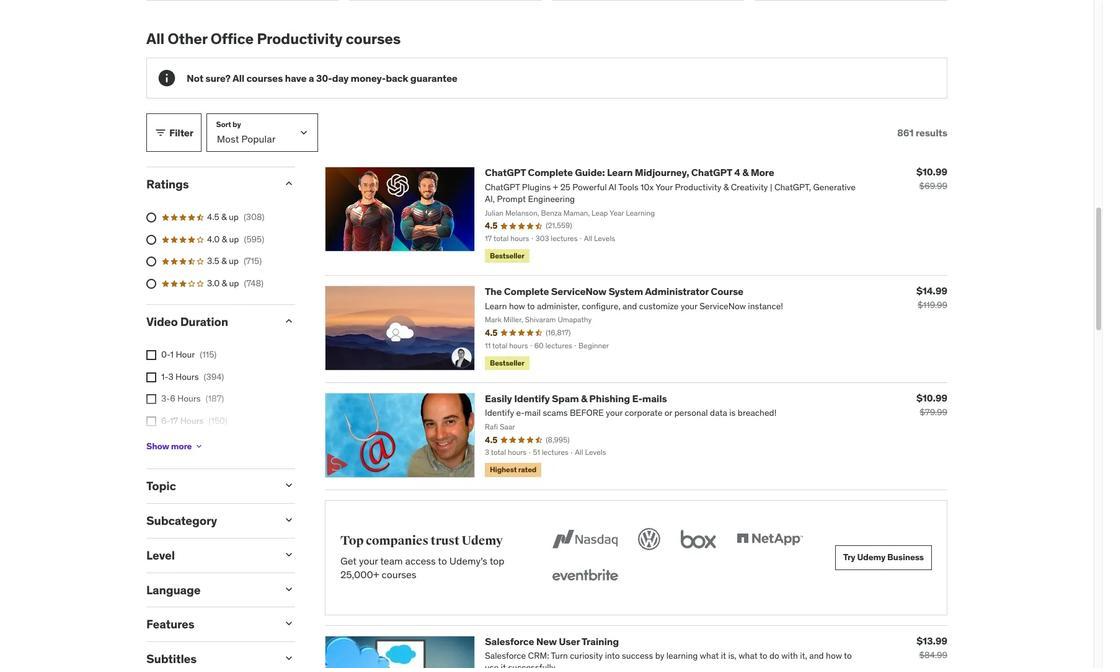 Task type: vqa. For each thing, say whether or not it's contained in the screenshot.


Task type: locate. For each thing, give the bounding box(es) containing it.
0 vertical spatial xsmall image
[[146, 373, 156, 383]]

3
[[168, 372, 173, 383]]

access
[[406, 555, 436, 568]]

1 xsmall image from the top
[[146, 351, 156, 361]]

(748)
[[244, 278, 264, 289]]

top
[[490, 555, 505, 568]]

3.5 & up (715)
[[207, 256, 262, 267]]

& right 3.0
[[222, 278, 227, 289]]

& right 4.0
[[222, 234, 227, 245]]

3-6 hours (187)
[[161, 394, 224, 405]]

3.0
[[207, 278, 220, 289]]

1 up from the top
[[229, 212, 239, 223]]

duration
[[180, 315, 228, 330]]

hours
[[176, 372, 199, 383], [177, 394, 201, 405], [180, 416, 204, 427], [177, 438, 200, 449]]

other
[[168, 29, 207, 48]]

more
[[171, 441, 192, 452]]

(394)
[[204, 372, 224, 383]]

a
[[309, 72, 314, 84]]

17+ hours
[[161, 438, 200, 449]]

courses
[[346, 29, 401, 48], [247, 72, 283, 84], [382, 569, 417, 582]]

small image
[[155, 127, 167, 139], [283, 178, 295, 190], [283, 316, 295, 328], [283, 584, 295, 596], [283, 618, 295, 631], [283, 653, 295, 665]]

xsmall image inside show more button
[[194, 442, 204, 452]]

0 vertical spatial xsmall image
[[146, 351, 156, 361]]

spam
[[552, 393, 579, 405]]

3-
[[161, 394, 170, 405]]

$10.99 up $79.99
[[917, 392, 948, 405]]

hours right the 6
[[177, 394, 201, 405]]

6-
[[161, 416, 170, 427]]

(115)
[[200, 350, 217, 361]]

1 vertical spatial all
[[233, 72, 245, 84]]

xsmall image left "6-"
[[146, 417, 156, 427]]

up left (715)
[[229, 256, 239, 267]]

861 results status
[[898, 126, 948, 139]]

3.0 & up (748)
[[207, 278, 264, 289]]

$79.99
[[920, 407, 948, 418]]

2 chatgpt from the left
[[692, 166, 733, 179]]

small image for ratings
[[283, 178, 295, 190]]

new
[[537, 636, 557, 648]]

user
[[559, 636, 580, 648]]

4.0
[[207, 234, 220, 245]]

hours right 3
[[176, 372, 199, 383]]

easily identify spam & phishing e-mails link
[[485, 393, 667, 405]]

courses down team
[[382, 569, 417, 582]]

1 vertical spatial xsmall image
[[194, 442, 204, 452]]

complete left guide:
[[528, 166, 573, 179]]

chatgpt complete guide: learn midjourney, chatgpt 4 & more link
[[485, 166, 775, 179]]

4 up from the top
[[229, 278, 239, 289]]

xsmall image
[[146, 373, 156, 383], [194, 442, 204, 452]]

1 vertical spatial small image
[[283, 514, 295, 527]]

chatgpt
[[485, 166, 526, 179], [692, 166, 733, 179]]

0 horizontal spatial all
[[146, 29, 164, 48]]

0 horizontal spatial xsmall image
[[146, 373, 156, 383]]

xsmall image for 0-
[[146, 351, 156, 361]]

ratings button
[[146, 177, 273, 192]]

0-
[[161, 350, 170, 361]]

complete for guide:
[[528, 166, 573, 179]]

xsmall image left 1-
[[146, 373, 156, 383]]

$10.99 $79.99
[[917, 392, 948, 418]]

ratings
[[146, 177, 189, 192]]

& right 4
[[743, 166, 749, 179]]

small image
[[283, 480, 295, 492], [283, 514, 295, 527], [283, 549, 295, 561]]

1 vertical spatial xsmall image
[[146, 395, 156, 405]]

1 horizontal spatial xsmall image
[[194, 442, 204, 452]]

servicenow
[[551, 286, 607, 298]]

guarantee
[[411, 72, 458, 84]]

hours right 17
[[180, 416, 204, 427]]

courses inside top companies trust udemy get your team access to udemy's top 25,000+ courses
[[382, 569, 417, 582]]

$14.99
[[917, 285, 948, 298]]

0 vertical spatial $10.99
[[917, 166, 948, 178]]

0 horizontal spatial udemy
[[462, 534, 503, 549]]

try
[[844, 552, 856, 564]]

complete
[[528, 166, 573, 179], [504, 286, 549, 298]]

hours right 17+
[[177, 438, 200, 449]]

17+
[[161, 438, 175, 449]]

1 horizontal spatial chatgpt
[[692, 166, 733, 179]]

udemy up udemy's
[[462, 534, 503, 549]]

3 small image from the top
[[283, 549, 295, 561]]

udemy
[[462, 534, 503, 549], [858, 552, 886, 564]]

hour
[[176, 350, 195, 361]]

small image for video duration
[[283, 316, 295, 328]]

complete right the
[[504, 286, 549, 298]]

filter
[[169, 126, 194, 139]]

courses up money-
[[346, 29, 401, 48]]

e-
[[633, 393, 643, 405]]

level button
[[146, 548, 273, 563]]

1 $10.99 from the top
[[917, 166, 948, 178]]

easily
[[485, 393, 512, 405]]

(150)
[[209, 416, 228, 427]]

xsmall image left the 3-
[[146, 395, 156, 405]]

1 horizontal spatial udemy
[[858, 552, 886, 564]]

0 vertical spatial complete
[[528, 166, 573, 179]]

xsmall image right more
[[194, 442, 204, 452]]

hours for 1-3 hours
[[176, 372, 199, 383]]

all
[[146, 29, 164, 48], [233, 72, 245, 84]]

& right 3.5
[[222, 256, 227, 267]]

2 vertical spatial courses
[[382, 569, 417, 582]]

2 up from the top
[[229, 234, 239, 245]]

small image for subcategory
[[283, 514, 295, 527]]

17
[[170, 416, 178, 427]]

$14.99 $119.99
[[917, 285, 948, 311]]

up for 4.0 & up
[[229, 234, 239, 245]]

(715)
[[244, 256, 262, 267]]

1-3 hours (394)
[[161, 372, 224, 383]]

up left (308)
[[229, 212, 239, 223]]

guide:
[[575, 166, 605, 179]]

mails
[[643, 393, 667, 405]]

4.5
[[207, 212, 219, 223]]

2 $10.99 from the top
[[917, 392, 948, 405]]

xsmall image
[[146, 351, 156, 361], [146, 395, 156, 405], [146, 417, 156, 427]]

3 xsmall image from the top
[[146, 417, 156, 427]]

2 xsmall image from the top
[[146, 395, 156, 405]]

up left (748)
[[229, 278, 239, 289]]

0 vertical spatial small image
[[283, 480, 295, 492]]

top
[[341, 534, 364, 549]]

language
[[146, 583, 201, 598]]

& right the spam
[[581, 393, 588, 405]]

3 up from the top
[[229, 256, 239, 267]]

1 small image from the top
[[283, 480, 295, 492]]

identify
[[514, 393, 550, 405]]

udemy's
[[450, 555, 488, 568]]

1
[[170, 350, 174, 361]]

office
[[211, 29, 254, 48]]

& right 4.5
[[222, 212, 227, 223]]

up left (595)
[[229, 234, 239, 245]]

up
[[229, 212, 239, 223], [229, 234, 239, 245], [229, 256, 239, 267], [229, 278, 239, 289]]

2 vertical spatial xsmall image
[[146, 417, 156, 427]]

courses left have
[[247, 72, 283, 84]]

1 vertical spatial complete
[[504, 286, 549, 298]]

0 vertical spatial udemy
[[462, 534, 503, 549]]

2 small image from the top
[[283, 514, 295, 527]]

have
[[285, 72, 307, 84]]

1 vertical spatial courses
[[247, 72, 283, 84]]

$10.99 up $69.99 at the top of page
[[917, 166, 948, 178]]

business
[[888, 552, 925, 564]]

1-
[[161, 372, 168, 383]]

level
[[146, 548, 175, 563]]

chatgpt complete guide: learn midjourney, chatgpt 4 & more
[[485, 166, 775, 179]]

$10.99
[[917, 166, 948, 178], [917, 392, 948, 405]]

all left other
[[146, 29, 164, 48]]

salesforce new user training link
[[485, 636, 619, 648]]

1 vertical spatial $10.99
[[917, 392, 948, 405]]

(595)
[[244, 234, 264, 245]]

xsmall image left 0-
[[146, 351, 156, 361]]

2 vertical spatial small image
[[283, 549, 295, 561]]

trust
[[431, 534, 460, 549]]

udemy right try
[[858, 552, 886, 564]]

0 horizontal spatial chatgpt
[[485, 166, 526, 179]]

all right sure?
[[233, 72, 245, 84]]

complete for servicenow
[[504, 286, 549, 298]]



Task type: describe. For each thing, give the bounding box(es) containing it.
udemy inside top companies trust udemy get your team access to udemy's top 25,000+ courses
[[462, 534, 503, 549]]

salesforce
[[485, 636, 534, 648]]

up for 3.5 & up
[[229, 256, 239, 267]]

$10.99 for chatgpt complete guide: learn midjourney, chatgpt 4 & more
[[917, 166, 948, 178]]

& for 4.0 & up (595)
[[222, 234, 227, 245]]

4.5 & up (308)
[[207, 212, 265, 223]]

hours for 3-6 hours
[[177, 394, 201, 405]]

30-
[[316, 72, 332, 84]]

small image for subtitles
[[283, 653, 295, 665]]

the complete servicenow system administrator course link
[[485, 286, 744, 298]]

xsmall image for 6-
[[146, 417, 156, 427]]

not
[[187, 72, 203, 84]]

1 chatgpt from the left
[[485, 166, 526, 179]]

video
[[146, 315, 178, 330]]

6
[[170, 394, 175, 405]]

top companies trust udemy get your team access to udemy's top 25,000+ courses
[[341, 534, 505, 582]]

subcategory
[[146, 514, 217, 529]]

$84.99
[[920, 650, 948, 661]]

small image for topic
[[283, 480, 295, 492]]

team
[[381, 555, 403, 568]]

volkswagen image
[[636, 526, 663, 553]]

back
[[386, 72, 409, 84]]

4
[[735, 166, 741, 179]]

box image
[[678, 526, 720, 553]]

topic button
[[146, 479, 273, 494]]

$119.99
[[918, 300, 948, 311]]

midjourney,
[[635, 166, 690, 179]]

0-1 hour (115)
[[161, 350, 217, 361]]

topic
[[146, 479, 176, 494]]

show more button
[[146, 435, 204, 459]]

show
[[146, 441, 169, 452]]

features
[[146, 618, 195, 633]]

4.0 & up (595)
[[207, 234, 264, 245]]

small image for level
[[283, 549, 295, 561]]

language button
[[146, 583, 273, 598]]

video duration
[[146, 315, 228, 330]]

productivity
[[257, 29, 343, 48]]

not sure? all courses have a 30-day money-back guarantee
[[187, 72, 458, 84]]

to
[[438, 555, 447, 568]]

filter button
[[146, 114, 202, 152]]

all other office productivity courses
[[146, 29, 401, 48]]

eventbrite image
[[550, 563, 621, 590]]

the complete servicenow system administrator course
[[485, 286, 744, 298]]

day
[[332, 72, 349, 84]]

results
[[916, 126, 948, 139]]

video duration button
[[146, 315, 273, 330]]

6-17 hours (150)
[[161, 416, 228, 427]]

subcategory button
[[146, 514, 273, 529]]

try udemy business
[[844, 552, 925, 564]]

& for 4.5 & up (308)
[[222, 212, 227, 223]]

small image for language
[[283, 584, 295, 596]]

subtitles
[[146, 652, 197, 667]]

& for 3.5 & up (715)
[[222, 256, 227, 267]]

features button
[[146, 618, 273, 633]]

$69.99
[[920, 181, 948, 192]]

1 vertical spatial udemy
[[858, 552, 886, 564]]

course
[[711, 286, 744, 298]]

administrator
[[645, 286, 709, 298]]

companies
[[366, 534, 429, 549]]

money-
[[351, 72, 386, 84]]

show more
[[146, 441, 192, 452]]

xsmall image for 3-
[[146, 395, 156, 405]]

& for 3.0 & up (748)
[[222, 278, 227, 289]]

1 horizontal spatial all
[[233, 72, 245, 84]]

phishing
[[590, 393, 630, 405]]

861
[[898, 126, 914, 139]]

the
[[485, 286, 502, 298]]

netapp image
[[735, 526, 806, 553]]

up for 4.5 & up
[[229, 212, 239, 223]]

get
[[341, 555, 357, 568]]

sure?
[[206, 72, 231, 84]]

0 vertical spatial all
[[146, 29, 164, 48]]

$10.99 for easily identify spam & phishing e-mails
[[917, 392, 948, 405]]

861 results
[[898, 126, 948, 139]]

$10.99 $69.99
[[917, 166, 948, 192]]

subtitles button
[[146, 652, 273, 667]]

up for 3.0 & up
[[229, 278, 239, 289]]

training
[[582, 636, 619, 648]]

(308)
[[244, 212, 265, 223]]

3.5
[[207, 256, 219, 267]]

$13.99
[[917, 635, 948, 648]]

0 vertical spatial courses
[[346, 29, 401, 48]]

easily identify spam & phishing e-mails
[[485, 393, 667, 405]]

your
[[359, 555, 378, 568]]

hours for 6-17 hours
[[180, 416, 204, 427]]

small image for features
[[283, 618, 295, 631]]

learn
[[607, 166, 633, 179]]

(187)
[[206, 394, 224, 405]]

more
[[751, 166, 775, 179]]

nasdaq image
[[550, 526, 621, 553]]

small image inside filter button
[[155, 127, 167, 139]]



